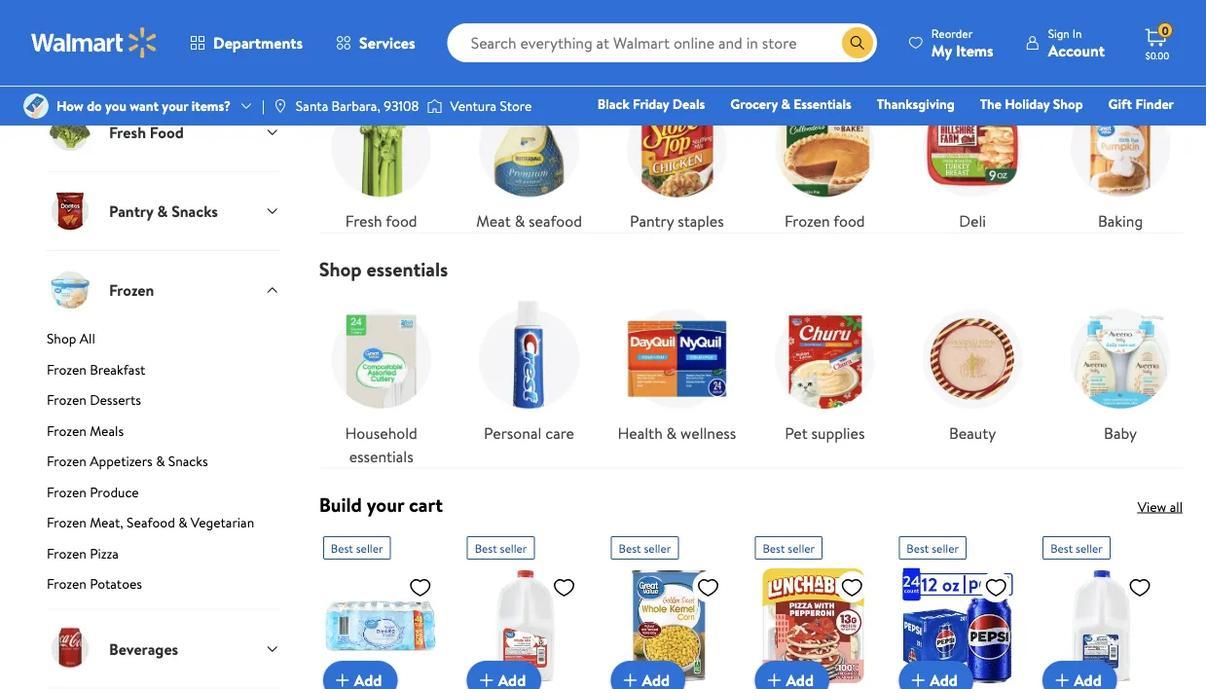 Task type: vqa. For each thing, say whether or not it's contained in the screenshot.
look
no



Task type: locate. For each thing, give the bounding box(es) containing it.
pepsi soda pop, 12 fl oz cans, 24 pack image
[[899, 568, 1016, 684]]

health & wellness link
[[615, 297, 740, 445]]

shop for shop all
[[47, 329, 76, 348]]

seller up great value whole vitamin d milk, gallon, 128 fl oz image
[[500, 540, 527, 556]]

shop up barbara,
[[319, 43, 362, 71]]

2 list from the top
[[308, 281, 1195, 468]]

produce
[[90, 483, 139, 502]]

pantry
[[109, 200, 154, 222], [630, 210, 674, 232]]

1 horizontal spatial pantry
[[630, 210, 674, 232]]

shop up 'debit'
[[1054, 94, 1084, 113]]

the
[[981, 94, 1002, 113]]

& right grocery
[[782, 94, 791, 113]]

1 best seller from the left
[[331, 540, 383, 556]]

1 food from the left
[[386, 210, 417, 232]]

1 horizontal spatial add to cart image
[[1051, 669, 1074, 690]]

0 horizontal spatial pantry
[[109, 200, 154, 222]]

0 horizontal spatial  image
[[23, 94, 49, 119]]

the holiday shop
[[981, 94, 1084, 113]]

grocery
[[731, 94, 778, 113]]

meat,
[[90, 513, 123, 532]]

best seller for great value whole vitamin d milk, gallon, 128 fl oz image
[[475, 540, 527, 556]]

grocery & essentials
[[731, 94, 852, 113]]

personal care
[[484, 422, 575, 444]]

& up frozen dropdown button
[[157, 200, 168, 222]]

frozen for frozen meat, seafood & vegetarian
[[47, 513, 87, 532]]

deli
[[960, 210, 987, 232]]

93108
[[384, 96, 419, 115]]

do
[[87, 96, 102, 115]]

frozen up the frozen pizza at the bottom of page
[[47, 513, 87, 532]]

pantry inside dropdown button
[[109, 200, 154, 222]]

beauty link
[[911, 297, 1035, 445]]

& right health
[[667, 422, 677, 444]]

2 product group from the left
[[467, 529, 584, 690]]

household
[[345, 422, 418, 444]]

2 add to cart image from the left
[[475, 669, 498, 690]]

best for great value purified drinking water, 16.9 fl oz bottles, 40 count image
[[331, 540, 353, 556]]

3 best seller from the left
[[619, 540, 671, 556]]

add to cart image
[[331, 669, 354, 690], [475, 669, 498, 690], [619, 669, 642, 690], [763, 669, 786, 690]]

frozen breakfast
[[47, 360, 146, 379]]

one debit link
[[1017, 121, 1100, 142]]

essentials down household
[[349, 446, 414, 467]]

sign in account
[[1049, 25, 1106, 61]]

3 seller from the left
[[644, 540, 671, 556]]

0 vertical spatial fresh
[[109, 122, 146, 143]]

best down "build"
[[331, 540, 353, 556]]

snacks down frozen meals link
[[168, 452, 208, 471]]

toy shop link
[[732, 121, 802, 142]]

essentials down fresh food
[[367, 256, 448, 283]]

4 best from the left
[[763, 540, 786, 556]]

one
[[1025, 122, 1055, 141]]

seafood
[[529, 210, 582, 232]]

seller for sign in to add to favorites list, pepsi soda pop, 12 fl oz cans, 24 pack image
[[932, 540, 960, 556]]

2 food from the left
[[834, 210, 866, 232]]

shop inside shop all link
[[47, 329, 76, 348]]

 image
[[273, 98, 288, 114]]

thanksgiving link
[[869, 94, 964, 114]]

wellness
[[681, 422, 737, 444]]

frozen down shop all
[[47, 360, 87, 379]]

great value purified drinking water, 16.9 fl oz bottles, 40 count image
[[323, 568, 440, 684]]

1 horizontal spatial food
[[834, 210, 866, 232]]

fresh food
[[346, 210, 417, 232]]

frozen down frozen meals
[[47, 452, 87, 471]]

best up pepsi soda pop, 12 fl oz cans, 24 pack image
[[907, 540, 930, 556]]

view all link
[[1138, 497, 1183, 516]]

fresh for fresh food
[[109, 122, 146, 143]]

2 seller from the left
[[500, 540, 527, 556]]

1 list from the top
[[308, 69, 1195, 233]]

best seller up "great value 2% reduced fat milk, 128 fl oz" image
[[1051, 540, 1104, 556]]

4 add to cart image from the left
[[763, 669, 786, 690]]

list for shop groceries
[[308, 69, 1195, 233]]

3 add to cart image from the left
[[619, 669, 642, 690]]

your up food
[[162, 96, 188, 115]]

shop for shop groceries
[[319, 43, 362, 71]]

seller up "great value 2% reduced fat milk, 128 fl oz" image
[[1076, 540, 1104, 556]]

1 add to cart image from the left
[[907, 669, 930, 690]]

frozen down the frozen pizza at the bottom of page
[[47, 575, 87, 594]]

seller up the great value golden sweet whole kernel corn, canned corn, 15 oz can image
[[644, 540, 671, 556]]

household essentials link
[[319, 297, 444, 468]]

1 horizontal spatial  image
[[427, 96, 443, 116]]

best up "great value 2% reduced fat milk, 128 fl oz" image
[[1051, 540, 1074, 556]]

departments
[[213, 32, 303, 54]]

fresh inside dropdown button
[[109, 122, 146, 143]]

add to cart image
[[907, 669, 930, 690], [1051, 669, 1074, 690]]

gift finder link
[[1100, 94, 1183, 114]]

food down home
[[834, 210, 866, 232]]

search icon image
[[850, 35, 866, 51]]

services button
[[320, 19, 432, 66]]

best seller up the great value golden sweet whole kernel corn, canned corn, 15 oz can image
[[619, 540, 671, 556]]

pantry left staples
[[630, 210, 674, 232]]

seller down build your cart
[[356, 540, 383, 556]]

seafood
[[127, 513, 175, 532]]

Search search field
[[448, 23, 877, 62]]

5 product group from the left
[[899, 529, 1016, 690]]

3 product group from the left
[[611, 529, 728, 690]]

0 horizontal spatial add to cart image
[[907, 669, 930, 690]]

seller up pepsi soda pop, 12 fl oz cans, 24 pack image
[[932, 540, 960, 556]]

seller up lunchables pizza with pepperoni kids lunch snack, 4.3 oz tray image
[[788, 540, 816, 556]]

6 best seller from the left
[[1051, 540, 1104, 556]]

list
[[308, 69, 1195, 233], [308, 281, 1195, 468]]

pantry & snacks button
[[47, 171, 280, 250]]

build your cart
[[319, 491, 443, 518]]

your left cart
[[367, 491, 404, 518]]

best up great value whole vitamin d milk, gallon, 128 fl oz image
[[475, 540, 497, 556]]

personal care link
[[467, 297, 592, 445]]

reorder my items
[[932, 25, 994, 61]]

pizza
[[90, 544, 119, 563]]

frozen up shop all link
[[109, 279, 154, 301]]

in
[[1073, 25, 1083, 41]]

4 best seller from the left
[[763, 540, 816, 556]]

shop down fresh food
[[319, 256, 362, 283]]

fresh down you
[[109, 122, 146, 143]]

2 add to cart image from the left
[[1051, 669, 1074, 690]]

1 horizontal spatial your
[[367, 491, 404, 518]]

beauty
[[950, 422, 997, 444]]

ventura store
[[450, 96, 532, 115]]

frozen pizza link
[[47, 544, 280, 571]]

best seller down "build"
[[331, 540, 383, 556]]

add to cart image for great value whole vitamin d milk, gallon, 128 fl oz image
[[475, 669, 498, 690]]

food
[[150, 122, 184, 143]]

best seller for the great value golden sweet whole kernel corn, canned corn, 15 oz can image
[[619, 540, 671, 556]]

& for seafood
[[515, 210, 525, 232]]

1 vertical spatial list
[[308, 281, 1195, 468]]

frozen left meals
[[47, 421, 87, 440]]

0 vertical spatial list
[[308, 69, 1195, 233]]

shop for shop essentials
[[319, 256, 362, 283]]

shop left all
[[47, 329, 76, 348]]

snacks down food
[[172, 200, 218, 222]]

seller for sign in to add to favorites list, lunchables pizza with pepperoni kids lunch snack, 4.3 oz tray icon
[[788, 540, 816, 556]]

best up lunchables pizza with pepperoni kids lunch snack, 4.3 oz tray image
[[763, 540, 786, 556]]

best seller up pepsi soda pop, 12 fl oz cans, 24 pack image
[[907, 540, 960, 556]]

frozen meals link
[[47, 421, 280, 448]]

pet supplies
[[785, 422, 865, 444]]

toy shop
[[740, 122, 793, 141]]

pantry & snacks
[[109, 200, 218, 222]]

frozen inside dropdown button
[[109, 279, 154, 301]]

0 horizontal spatial fresh
[[109, 122, 146, 143]]

food inside the fresh food link
[[386, 210, 417, 232]]

frozen for frozen appetizers & snacks
[[47, 452, 87, 471]]

best for the great value golden sweet whole kernel corn, canned corn, 15 oz can image
[[619, 540, 642, 556]]

your
[[162, 96, 188, 115], [367, 491, 404, 518]]

best for great value whole vitamin d milk, gallon, 128 fl oz image
[[475, 540, 497, 556]]

best
[[331, 540, 353, 556], [475, 540, 497, 556], [619, 540, 642, 556], [763, 540, 786, 556], [907, 540, 930, 556], [1051, 540, 1074, 556]]

list containing household essentials
[[308, 281, 1195, 468]]

best seller for great value purified drinking water, 16.9 fl oz bottles, 40 count image
[[331, 540, 383, 556]]

all
[[1170, 497, 1183, 516]]

5 seller from the left
[[932, 540, 960, 556]]

6 best from the left
[[1051, 540, 1074, 556]]

frozen up frozen meals
[[47, 391, 87, 410]]

3 best from the left
[[619, 540, 642, 556]]

6 product group from the left
[[1043, 529, 1160, 690]]

frozen for frozen desserts
[[47, 391, 87, 410]]

frozen left pizza on the bottom
[[47, 544, 87, 563]]

frozen down home
[[785, 210, 830, 232]]

essentials inside household essentials
[[349, 446, 414, 467]]

black friday deals
[[598, 94, 705, 113]]

0 horizontal spatial food
[[386, 210, 417, 232]]

frozen left produce
[[47, 483, 87, 502]]

essentials
[[367, 256, 448, 283], [349, 446, 414, 467]]

staples
[[678, 210, 724, 232]]

1 best from the left
[[331, 540, 353, 556]]

4 seller from the left
[[788, 540, 816, 556]]

|
[[262, 96, 265, 115]]

how do you want your items?
[[56, 96, 231, 115]]

1 horizontal spatial fresh
[[346, 210, 382, 232]]

2 best from the left
[[475, 540, 497, 556]]

food up shop essentials
[[386, 210, 417, 232]]

categories
[[47, 43, 139, 71]]

vegetarian
[[191, 513, 254, 532]]

frozen for frozen meals
[[47, 421, 87, 440]]

1 seller from the left
[[356, 540, 383, 556]]

reorder
[[932, 25, 973, 41]]

6 seller from the left
[[1076, 540, 1104, 556]]

one debit
[[1025, 122, 1091, 141]]

5 best from the left
[[907, 540, 930, 556]]

services
[[360, 32, 416, 54]]

care
[[546, 422, 575, 444]]

0 vertical spatial essentials
[[367, 256, 448, 283]]

desserts
[[90, 391, 141, 410]]

want
[[130, 96, 159, 115]]

frozen for frozen pizza
[[47, 544, 87, 563]]

deli link
[[911, 85, 1035, 233]]

list containing fresh food
[[308, 69, 1195, 233]]

add to cart image for pepsi soda pop, 12 fl oz cans, 24 pack image
[[907, 669, 930, 690]]

shop inside the holiday shop link
[[1054, 94, 1084, 113]]

5 best seller from the left
[[907, 540, 960, 556]]

0 vertical spatial snacks
[[172, 200, 218, 222]]

best up the great value golden sweet whole kernel corn, canned corn, 15 oz can image
[[619, 540, 642, 556]]

0 horizontal spatial your
[[162, 96, 188, 115]]

pantry inside list
[[630, 210, 674, 232]]

barbara,
[[332, 96, 381, 115]]

& right meat
[[515, 210, 525, 232]]

frozen meat, seafood & vegetarian link
[[47, 513, 280, 540]]

meat
[[476, 210, 511, 232]]

lunchables pizza with pepperoni kids lunch snack, 4.3 oz tray image
[[755, 568, 872, 684]]

santa barbara, 93108
[[296, 96, 419, 115]]

pet
[[785, 422, 808, 444]]

food inside the frozen food link
[[834, 210, 866, 232]]

sign in to add to favorites list, great value purified drinking water, 16.9 fl oz bottles, 40 count image
[[409, 575, 432, 600]]

1 vertical spatial fresh
[[346, 210, 382, 232]]

 image right "93108"
[[427, 96, 443, 116]]

best seller up great value whole vitamin d milk, gallon, 128 fl oz image
[[475, 540, 527, 556]]

breakfast
[[90, 360, 146, 379]]

product group
[[323, 529, 440, 690], [467, 529, 584, 690], [611, 529, 728, 690], [755, 529, 872, 690], [899, 529, 1016, 690], [1043, 529, 1160, 690]]

& inside dropdown button
[[157, 200, 168, 222]]

 image left how
[[23, 94, 49, 119]]

black friday deals link
[[589, 94, 714, 114]]

best seller up lunchables pizza with pepperoni kids lunch snack, 4.3 oz tray image
[[763, 540, 816, 556]]

frozen for frozen produce
[[47, 483, 87, 502]]

pantry down fresh food
[[109, 200, 154, 222]]

seller for sign in to add to favorites list, great value 2% reduced fat milk, 128 fl oz icon
[[1076, 540, 1104, 556]]

best seller for lunchables pizza with pepperoni kids lunch snack, 4.3 oz tray image
[[763, 540, 816, 556]]

4 product group from the left
[[755, 529, 872, 690]]

frozen button
[[47, 250, 280, 329]]

1 vertical spatial essentials
[[349, 446, 414, 467]]

1 add to cart image from the left
[[331, 669, 354, 690]]

frozen food link
[[763, 85, 888, 233]]

 image for ventura store
[[427, 96, 443, 116]]

shop groceries
[[319, 43, 446, 71]]

2 best seller from the left
[[475, 540, 527, 556]]

0 vertical spatial your
[[162, 96, 188, 115]]

shop right the toy
[[764, 122, 793, 141]]

fresh up shop essentials
[[346, 210, 382, 232]]

& for wellness
[[667, 422, 677, 444]]

 image
[[23, 94, 49, 119], [427, 96, 443, 116]]

& for essentials
[[782, 94, 791, 113]]

health & wellness
[[618, 422, 737, 444]]



Task type: describe. For each thing, give the bounding box(es) containing it.
walmart+ link
[[1108, 121, 1183, 142]]

sign in to add to favorites list, lunchables pizza with pepperoni kids lunch snack, 4.3 oz tray image
[[841, 575, 864, 600]]

shop all
[[47, 329, 95, 348]]

meals
[[90, 421, 124, 440]]

walmart image
[[31, 27, 158, 58]]

how
[[56, 96, 84, 115]]

black
[[598, 94, 630, 113]]

pantry for pantry & snacks
[[109, 200, 154, 222]]

essentials for shop essentials
[[367, 256, 448, 283]]

list for shop essentials
[[308, 281, 1195, 468]]

fresh food
[[109, 122, 184, 143]]

frozen desserts
[[47, 391, 141, 410]]

finder
[[1136, 94, 1175, 113]]

fresh food button
[[47, 93, 280, 171]]

add to cart image for "great value 2% reduced fat milk, 128 fl oz" image
[[1051, 669, 1074, 690]]

baby link
[[1059, 297, 1183, 445]]

cart
[[409, 491, 443, 518]]

gift
[[1109, 94, 1133, 113]]

beverages
[[109, 638, 178, 660]]

 image for how do you want your items?
[[23, 94, 49, 119]]

pantry staples
[[630, 210, 724, 232]]

baking
[[1099, 210, 1144, 232]]

best for "great value 2% reduced fat milk, 128 fl oz" image
[[1051, 540, 1074, 556]]

account
[[1049, 39, 1106, 61]]

electronics
[[649, 122, 715, 141]]

registry
[[950, 122, 1000, 141]]

frozen meat, seafood & vegetarian
[[47, 513, 254, 532]]

you
[[105, 96, 127, 115]]

beverages button
[[47, 609, 280, 688]]

store
[[500, 96, 532, 115]]

sign in to add to favorites list, pepsi soda pop, 12 fl oz cans, 24 pack image
[[985, 575, 1008, 600]]

sign in to add to favorites list, great value golden sweet whole kernel corn, canned corn, 15 oz can image
[[697, 575, 720, 600]]

grocery & essentials link
[[722, 94, 861, 114]]

fresh for fresh food
[[346, 210, 382, 232]]

supplies
[[812, 422, 865, 444]]

fashion link
[[871, 121, 934, 142]]

deals
[[673, 94, 705, 113]]

frozen for frozen potatoes
[[47, 575, 87, 594]]

1 vertical spatial your
[[367, 491, 404, 518]]

sign in to add to favorites list, great value whole vitamin d milk, gallon, 128 fl oz image
[[553, 575, 576, 600]]

baby
[[1105, 422, 1138, 444]]

pantry for pantry staples
[[630, 210, 674, 232]]

add to cart image for great value purified drinking water, 16.9 fl oz bottles, 40 count image
[[331, 669, 354, 690]]

my
[[932, 39, 953, 61]]

holiday
[[1005, 94, 1050, 113]]

frozen food
[[785, 210, 866, 232]]

$0.00
[[1146, 49, 1170, 62]]

meat & seafood link
[[467, 85, 592, 233]]

fresh food link
[[319, 85, 444, 233]]

registry link
[[942, 121, 1009, 142]]

groceries
[[367, 43, 446, 71]]

best seller for pepsi soda pop, 12 fl oz cans, 24 pack image
[[907, 540, 960, 556]]

frozen for frozen breakfast
[[47, 360, 87, 379]]

best seller for "great value 2% reduced fat milk, 128 fl oz" image
[[1051, 540, 1104, 556]]

debit
[[1058, 122, 1091, 141]]

items?
[[192, 96, 231, 115]]

ventura
[[450, 96, 497, 115]]

frozen appetizers & snacks
[[47, 452, 208, 471]]

essentials for household essentials
[[349, 446, 414, 467]]

great value golden sweet whole kernel corn, canned corn, 15 oz can image
[[611, 568, 728, 684]]

electronics link
[[640, 121, 724, 142]]

thanksgiving
[[877, 94, 955, 113]]

household essentials
[[345, 422, 418, 467]]

meat & seafood
[[476, 210, 582, 232]]

fashion
[[880, 122, 925, 141]]

build
[[319, 491, 362, 518]]

baking link
[[1059, 85, 1183, 233]]

frozen produce
[[47, 483, 139, 502]]

frozen meals
[[47, 421, 124, 440]]

shop inside toy shop link
[[764, 122, 793, 141]]

add to cart image for the great value golden sweet whole kernel corn, canned corn, 15 oz can image
[[619, 669, 642, 690]]

& for snacks
[[157, 200, 168, 222]]

frozen potatoes link
[[47, 575, 280, 609]]

& right seafood
[[178, 513, 187, 532]]

sign in to add to favorites list, great value 2% reduced fat milk, 128 fl oz image
[[1129, 575, 1152, 600]]

view
[[1138, 497, 1167, 516]]

walmart+
[[1117, 122, 1175, 141]]

frozen pizza
[[47, 544, 119, 563]]

add to cart image for lunchables pizza with pepperoni kids lunch snack, 4.3 oz tray image
[[763, 669, 786, 690]]

1 product group from the left
[[323, 529, 440, 690]]

0
[[1162, 22, 1169, 39]]

home
[[819, 122, 855, 141]]

best for pepsi soda pop, 12 fl oz cans, 24 pack image
[[907, 540, 930, 556]]

& down frozen meals link
[[156, 452, 165, 471]]

frozen for frozen
[[109, 279, 154, 301]]

food for fresh food
[[386, 210, 417, 232]]

great value whole vitamin d milk, gallon, 128 fl oz image
[[467, 568, 584, 684]]

seller for sign in to add to favorites list, great value whole vitamin d milk, gallon, 128 fl oz image
[[500, 540, 527, 556]]

frozen potatoes
[[47, 575, 142, 594]]

seller for sign in to add to favorites list, great value purified drinking water, 16.9 fl oz bottles, 40 count image
[[356, 540, 383, 556]]

view all
[[1138, 497, 1183, 516]]

best for lunchables pizza with pepperoni kids lunch snack, 4.3 oz tray image
[[763, 540, 786, 556]]

Walmart Site-Wide search field
[[448, 23, 877, 62]]

great value 2% reduced fat milk, 128 fl oz image
[[1043, 568, 1160, 684]]

snacks inside dropdown button
[[172, 200, 218, 222]]

frozen appetizers & snacks link
[[47, 452, 280, 479]]

frozen for frozen food
[[785, 210, 830, 232]]

sign
[[1049, 25, 1070, 41]]

pantry staples link
[[615, 85, 740, 233]]

frozen breakfast link
[[47, 360, 280, 387]]

food for frozen food
[[834, 210, 866, 232]]

pet supplies link
[[763, 297, 888, 445]]

frozen produce link
[[47, 483, 280, 509]]

seller for the sign in to add to favorites list, great value golden sweet whole kernel corn, canned corn, 15 oz can image
[[644, 540, 671, 556]]

health
[[618, 422, 663, 444]]

1 vertical spatial snacks
[[168, 452, 208, 471]]



